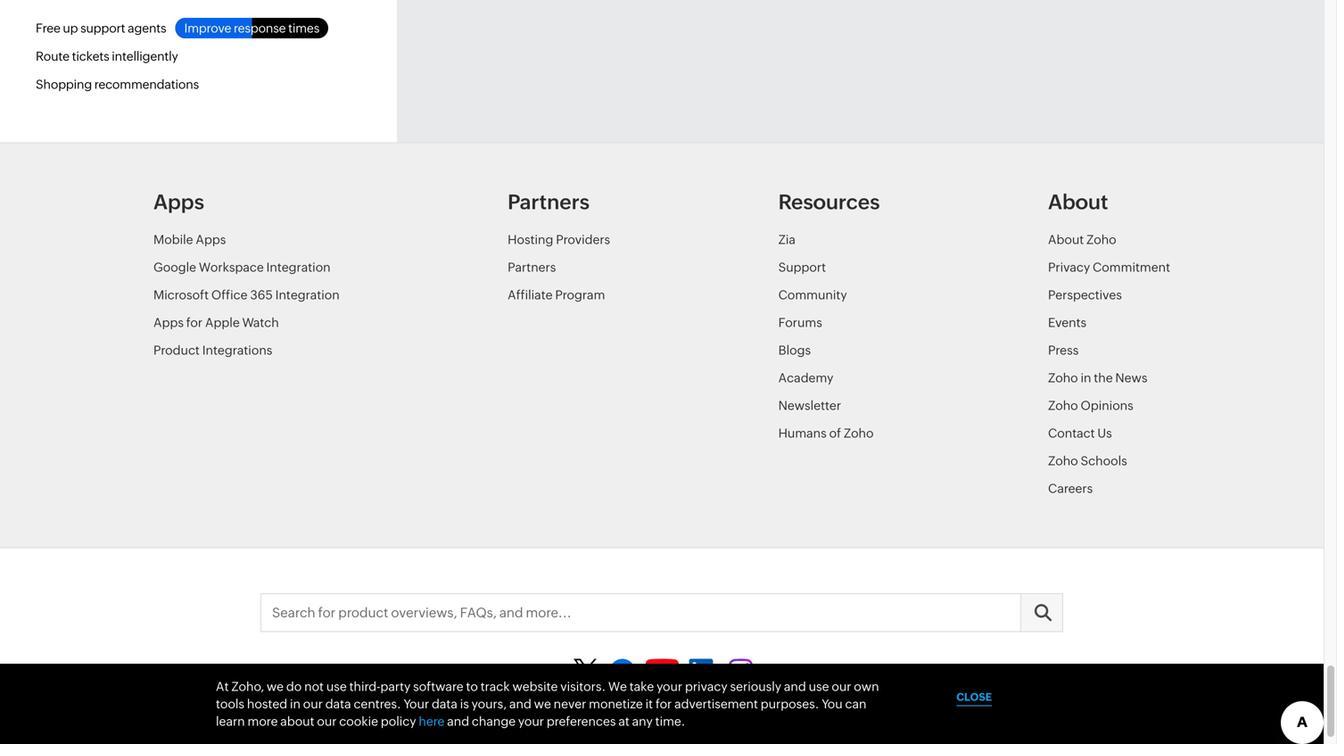 Task type: vqa. For each thing, say whether or not it's contained in the screenshot.
Gain in-depth knowledge of Zoho CRM's
no



Task type: describe. For each thing, give the bounding box(es) containing it.
0 horizontal spatial contact us link
[[301, 712, 352, 723]]

us for the topmost the contact us link
[[1098, 426, 1112, 440]]

party
[[380, 679, 411, 694]]

seriously
[[730, 679, 782, 694]]

blogs
[[779, 343, 811, 357]]

home
[[255, 712, 283, 723]]

third-
[[349, 679, 380, 694]]

program
[[555, 288, 605, 302]]

1 horizontal spatial we
[[534, 697, 551, 711]]

route
[[36, 49, 70, 63]]

zoho schools link
[[1048, 447, 1128, 475]]

partners link
[[508, 253, 556, 281]]

news
[[1116, 371, 1148, 385]]

workspace
[[199, 260, 264, 274]]

can
[[845, 697, 867, 711]]

humans
[[779, 426, 827, 440]]

mobile apps link
[[153, 226, 226, 253]]

about zoho link
[[1048, 226, 1117, 253]]

product integrations
[[153, 343, 272, 357]]

integration inside google workspace integration link
[[266, 260, 331, 274]]

google
[[153, 260, 196, 274]]

we
[[608, 679, 627, 694]]

zoho for opinions
[[1048, 398, 1078, 413]]

here
[[419, 714, 445, 728]]

privacy policy
[[781, 712, 843, 723]]

support
[[779, 260, 826, 274]]

improve
[[184, 21, 231, 35]]

in inside at zoho, we do not use third-party software to track website visitors. we take your privacy seriously and use our own tools hosted in our data centres. your data is yours, and we never monetize it for advertisement purposes. you can learn more about our cookie policy
[[290, 697, 301, 711]]

1 data from the left
[[325, 697, 351, 711]]

time.
[[655, 714, 685, 728]]

of for terms
[[716, 712, 726, 723]]

zoho right humans
[[844, 426, 874, 440]]

track
[[481, 679, 510, 694]]

affiliate program
[[508, 288, 605, 302]]

zoho home
[[229, 712, 283, 723]]

2 use from the left
[[809, 679, 829, 694]]

response
[[234, 21, 286, 35]]

2 policy from the left
[[816, 712, 843, 723]]

youtube link
[[198, 659, 680, 684]]

microsoft office 365 integration
[[153, 288, 340, 302]]

zoho schools
[[1048, 454, 1128, 468]]

academy link
[[779, 364, 834, 392]]

about for about zoho
[[1048, 232, 1084, 247]]

improve response times
[[184, 21, 320, 35]]

mobile apps
[[153, 232, 226, 247]]

forums
[[779, 315, 822, 330]]

purposes.
[[761, 697, 819, 711]]

perspectives
[[1048, 288, 1122, 302]]

cookie
[[339, 714, 378, 728]]

0 vertical spatial our
[[832, 679, 852, 694]]

0 vertical spatial we
[[267, 679, 284, 694]]

fb link
[[149, 659, 637, 685]]

humans of zoho link
[[779, 419, 874, 447]]

close
[[957, 691, 992, 703]]

2 vertical spatial our
[[317, 714, 337, 728]]

1 policy from the left
[[640, 712, 668, 723]]

linkedin
[[240, 661, 276, 672]]

for inside 'link'
[[186, 315, 203, 330]]

1 horizontal spatial contact
[[1048, 426, 1095, 440]]

privacy commitment
[[1048, 260, 1171, 274]]

apps for apps for apple watch
[[153, 315, 184, 330]]

security
[[370, 712, 408, 723]]

ipr
[[503, 712, 518, 723]]

for inside at zoho, we do not use third-party software to track website visitors. we take your privacy seriously and use our own tools hosted in our data centres. your data is yours, and we never monetize it for advertisement purposes. you can learn more about our cookie policy
[[656, 697, 672, 711]]

blogs link
[[779, 336, 811, 364]]

twitter link
[[124, 659, 600, 684]]

1 partners from the top
[[508, 190, 590, 214]]

software
[[413, 679, 464, 694]]

zoho home link
[[229, 712, 283, 723]]

hosting
[[508, 232, 553, 247]]

instagram
[[272, 661, 318, 672]]

shopping recommendations
[[36, 77, 199, 92]]

zia
[[779, 232, 796, 247]]

you
[[822, 697, 843, 711]]

zoho for schools
[[1048, 454, 1078, 468]]

integration inside microsoft office 365 integration link
[[275, 288, 340, 302]]

365
[[250, 288, 273, 302]]

careers
[[1048, 481, 1093, 495]]

fb
[[149, 661, 161, 672]]

google workspace integration link
[[153, 253, 331, 281]]

more
[[248, 714, 278, 728]]

your
[[404, 697, 429, 711]]

not
[[304, 679, 324, 694]]

schools
[[1081, 454, 1128, 468]]

advertisement
[[675, 697, 758, 711]]

instagram link
[[272, 659, 754, 684]]

the
[[1094, 371, 1113, 385]]

privacy
[[685, 679, 728, 694]]

learn
[[216, 714, 245, 728]]

commitment
[[1093, 260, 1171, 274]]

zoho opinions link
[[1048, 392, 1134, 419]]

linkedin link
[[240, 659, 718, 684]]

anti-spam policy link
[[592, 712, 668, 723]]

press link
[[1048, 336, 1079, 364]]

1 horizontal spatial and
[[509, 697, 532, 711]]

privacy commitment link
[[1048, 253, 1171, 281]]

1 use from the left
[[326, 679, 347, 694]]

1 horizontal spatial in
[[1081, 371, 1092, 385]]

do
[[286, 679, 302, 694]]

youtube linkedin instagram
[[198, 661, 318, 672]]

preferences
[[547, 714, 616, 728]]



Task type: locate. For each thing, give the bounding box(es) containing it.
contact down not
[[301, 712, 338, 723]]

about
[[280, 714, 315, 728]]

we up complaints
[[534, 697, 551, 711]]

our right 'about'
[[317, 714, 337, 728]]

complaints
[[520, 712, 573, 723]]

apps up the product
[[153, 315, 184, 330]]

0 horizontal spatial your
[[518, 714, 544, 728]]

0 vertical spatial privacy
[[1048, 260, 1090, 274]]

us
[[1098, 426, 1112, 440], [340, 712, 352, 723]]

here link
[[419, 714, 445, 728]]

0 horizontal spatial and
[[447, 714, 469, 728]]

1 vertical spatial and
[[509, 697, 532, 711]]

zoho down tools
[[229, 712, 253, 723]]

1 vertical spatial in
[[290, 697, 301, 711]]

zoho down press
[[1048, 371, 1078, 385]]

apps up workspace
[[196, 232, 226, 247]]

0 vertical spatial about
[[1048, 190, 1109, 214]]

apps for apple watch link
[[153, 309, 279, 336]]

0 vertical spatial partners
[[508, 190, 590, 214]]

perspectives link
[[1048, 281, 1122, 309]]

contact us down not
[[301, 712, 352, 723]]

times
[[288, 21, 320, 35]]

mobile
[[153, 232, 193, 247]]

about zoho
[[1048, 232, 1117, 247]]

1 vertical spatial your
[[518, 714, 544, 728]]

0 horizontal spatial of
[[716, 712, 726, 723]]

office
[[211, 288, 248, 302]]

integration right 365
[[275, 288, 340, 302]]

privacy down purposes.
[[781, 712, 814, 723]]

0 vertical spatial contact
[[1048, 426, 1095, 440]]

microsoft
[[153, 288, 209, 302]]

0 vertical spatial of
[[829, 426, 841, 440]]

1 horizontal spatial of
[[829, 426, 841, 440]]

at
[[619, 714, 630, 728]]

us up schools
[[1098, 426, 1112, 440]]

1 horizontal spatial data
[[432, 697, 458, 711]]

integration up 365
[[266, 260, 331, 274]]

service
[[728, 712, 762, 723]]

our up you
[[832, 679, 852, 694]]

1 horizontal spatial your
[[657, 679, 683, 694]]

free
[[36, 21, 60, 35]]

us down third-
[[340, 712, 352, 723]]

watch
[[242, 315, 279, 330]]

2 vertical spatial apps
[[153, 315, 184, 330]]

use
[[326, 679, 347, 694], [809, 679, 829, 694]]

0 horizontal spatial use
[[326, 679, 347, 694]]

press
[[1048, 343, 1079, 357]]

and up ipr
[[509, 697, 532, 711]]

newsletter link
[[779, 392, 841, 419]]

take
[[630, 679, 654, 694]]

ipr complaints link
[[503, 712, 573, 723]]

data up "cookie" at bottom left
[[325, 697, 351, 711]]

2 about from the top
[[1048, 232, 1084, 247]]

never
[[554, 697, 586, 711]]

contact us link down not
[[301, 712, 352, 723]]

zoho left opinions
[[1048, 398, 1078, 413]]

privacy inside privacy commitment link
[[1048, 260, 1090, 274]]

for right it
[[656, 697, 672, 711]]

Search for product overviews, FAQs, and more... text field
[[261, 594, 1063, 631]]

2 data from the left
[[432, 697, 458, 711]]

resources
[[779, 190, 880, 214]]

2 partners from the top
[[508, 260, 556, 274]]

1 vertical spatial integration
[[275, 288, 340, 302]]

opinions
[[1081, 398, 1134, 413]]

and
[[784, 679, 806, 694], [509, 697, 532, 711], [447, 714, 469, 728]]

privacy down the about zoho link
[[1048, 260, 1090, 274]]

product
[[153, 343, 200, 357]]

1 vertical spatial of
[[716, 712, 726, 723]]

zoho up careers
[[1048, 454, 1078, 468]]

hosting providers
[[508, 232, 610, 247]]

1 vertical spatial our
[[303, 697, 323, 711]]

0 vertical spatial us
[[1098, 426, 1112, 440]]

policy down it
[[640, 712, 668, 723]]

terms of service
[[686, 712, 762, 723]]

apps up the mobile in the top of the page
[[153, 190, 204, 214]]

in down do
[[290, 697, 301, 711]]

affiliate program link
[[508, 281, 605, 309]]

1 vertical spatial partners
[[508, 260, 556, 274]]

contact us for the leftmost the contact us link
[[301, 712, 352, 723]]

0 horizontal spatial data
[[325, 697, 351, 711]]

at
[[216, 679, 229, 694]]

2 vertical spatial and
[[447, 714, 469, 728]]

of
[[829, 426, 841, 440], [716, 712, 726, 723]]

0 vertical spatial in
[[1081, 371, 1092, 385]]

0 vertical spatial for
[[186, 315, 203, 330]]

apps inside mobile apps link
[[196, 232, 226, 247]]

in left the "the"
[[1081, 371, 1092, 385]]

of right humans
[[829, 426, 841, 440]]

1 horizontal spatial use
[[809, 679, 829, 694]]

hosted
[[247, 697, 287, 711]]

humans of zoho
[[779, 426, 874, 440]]

for left apple
[[186, 315, 203, 330]]

partners up "hosting providers" link
[[508, 190, 590, 214]]

0 horizontal spatial contact
[[301, 712, 338, 723]]

2 horizontal spatial and
[[784, 679, 806, 694]]

of for humans
[[829, 426, 841, 440]]

change
[[472, 714, 516, 728]]

1 vertical spatial us
[[340, 712, 352, 723]]

at zoho, we do not use third-party software to track website visitors. we take your privacy seriously and use our own tools hosted in our data centres. your data is yours, and we never monetize it for advertisement purposes. you can learn more about our cookie policy
[[216, 679, 879, 728]]

zoho up 'privacy commitment'
[[1087, 232, 1117, 247]]

zoho for home
[[229, 712, 253, 723]]

forums link
[[779, 309, 822, 336]]

about up the about zoho link
[[1048, 190, 1109, 214]]

about for about
[[1048, 190, 1109, 214]]

monetize
[[589, 697, 643, 711]]

events link
[[1048, 309, 1087, 336]]

policy
[[640, 712, 668, 723], [816, 712, 843, 723]]

we left do
[[267, 679, 284, 694]]

contact us for the topmost the contact us link
[[1048, 426, 1112, 440]]

0 horizontal spatial privacy
[[781, 712, 814, 723]]

own
[[854, 679, 879, 694]]

zoho for in
[[1048, 371, 1078, 385]]

to
[[466, 679, 478, 694]]

1 vertical spatial privacy
[[781, 712, 814, 723]]

security link
[[370, 712, 408, 723]]

use right not
[[326, 679, 347, 694]]

twitter
[[124, 661, 155, 672]]

use up you
[[809, 679, 829, 694]]

and up purposes.
[[784, 679, 806, 694]]

zoho,
[[231, 679, 264, 694]]

contact us link up zoho schools
[[1048, 419, 1112, 447]]

recommendations
[[94, 77, 199, 92]]

1 vertical spatial contact
[[301, 712, 338, 723]]

product integrations link
[[153, 336, 272, 364]]

about up 'privacy commitment'
[[1048, 232, 1084, 247]]

privacy for privacy policy
[[781, 712, 814, 723]]

1 vertical spatial we
[[534, 697, 551, 711]]

contact us up zoho schools link
[[1048, 426, 1112, 440]]

data up compliance
[[432, 697, 458, 711]]

privacy for privacy commitment
[[1048, 260, 1090, 274]]

1 horizontal spatial contact us link
[[1048, 419, 1112, 447]]

0 vertical spatial your
[[657, 679, 683, 694]]

integrations
[[202, 343, 272, 357]]

affiliate
[[508, 288, 553, 302]]

0 horizontal spatial contact us
[[301, 712, 352, 723]]

0 vertical spatial contact us
[[1048, 426, 1112, 440]]

it
[[646, 697, 653, 711]]

zoho opinions
[[1048, 398, 1134, 413]]

1 vertical spatial about
[[1048, 232, 1084, 247]]

0 vertical spatial apps
[[153, 190, 204, 214]]

your
[[657, 679, 683, 694], [518, 714, 544, 728]]

free up support agents
[[36, 21, 166, 35]]

anti-spam policy
[[592, 712, 668, 723]]

1 vertical spatial apps
[[196, 232, 226, 247]]

0 horizontal spatial we
[[267, 679, 284, 694]]

community link
[[779, 281, 847, 309]]

0 vertical spatial integration
[[266, 260, 331, 274]]

1 horizontal spatial policy
[[816, 712, 843, 723]]

your right take
[[657, 679, 683, 694]]

1 horizontal spatial contact us
[[1048, 426, 1112, 440]]

policy down you
[[816, 712, 843, 723]]

0 horizontal spatial policy
[[640, 712, 668, 723]]

our down not
[[303, 697, 323, 711]]

1 about from the top
[[1048, 190, 1109, 214]]

your inside at zoho, we do not use third-party software to track website visitors. we take your privacy seriously and use our own tools hosted in our data centres. your data is yours, and we never monetize it for advertisement purposes. you can learn more about our cookie policy
[[657, 679, 683, 694]]

0 horizontal spatial in
[[290, 697, 301, 711]]

1 horizontal spatial us
[[1098, 426, 1112, 440]]

apps for apps
[[153, 190, 204, 214]]

privacy
[[1048, 260, 1090, 274], [781, 712, 814, 723]]

partners down the hosting
[[508, 260, 556, 274]]

apps inside 'link'
[[153, 315, 184, 330]]

tickets
[[72, 49, 109, 63]]

any
[[632, 714, 653, 728]]

contact up zoho schools link
[[1048, 426, 1095, 440]]

support
[[80, 21, 125, 35]]

1 horizontal spatial privacy
[[1048, 260, 1090, 274]]

1 vertical spatial contact us
[[301, 712, 352, 723]]

google workspace integration
[[153, 260, 331, 274]]

apps for apple watch
[[153, 315, 279, 330]]

1 horizontal spatial for
[[656, 697, 672, 711]]

0 vertical spatial contact us link
[[1048, 419, 1112, 447]]

1 vertical spatial for
[[656, 697, 672, 711]]

1 vertical spatial contact us link
[[301, 712, 352, 723]]

0 vertical spatial and
[[784, 679, 806, 694]]

up
[[63, 21, 78, 35]]

0 horizontal spatial us
[[340, 712, 352, 723]]

0 horizontal spatial for
[[186, 315, 203, 330]]

agents
[[128, 21, 166, 35]]

zia link
[[779, 226, 796, 253]]

of down advertisement
[[716, 712, 726, 723]]

us for the leftmost the contact us link
[[340, 712, 352, 723]]

zoho
[[1087, 232, 1117, 247], [1048, 371, 1078, 385], [1048, 398, 1078, 413], [844, 426, 874, 440], [1048, 454, 1078, 468], [229, 712, 253, 723]]

zoho in the news
[[1048, 371, 1148, 385]]

and down is
[[447, 714, 469, 728]]

your right ipr
[[518, 714, 544, 728]]



